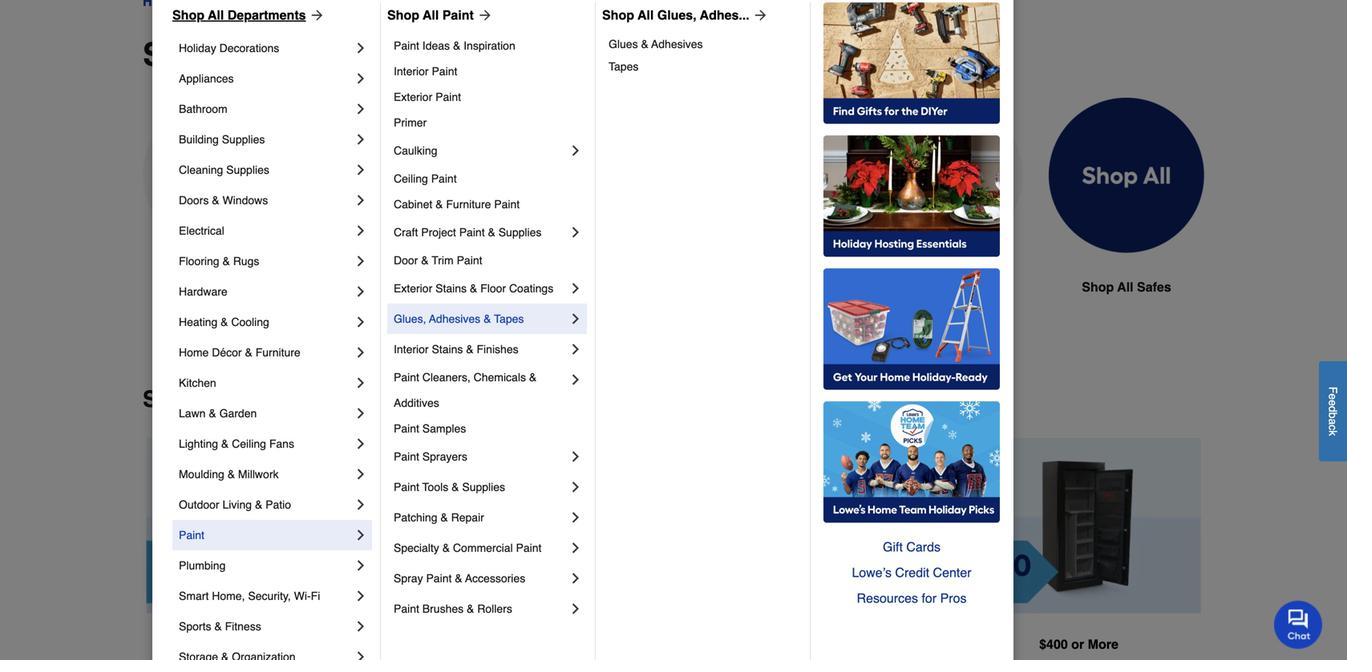 Task type: vqa. For each thing, say whether or not it's contained in the screenshot.
Lowe's Credit Center's Lowe'S
no



Task type: describe. For each thing, give the bounding box(es) containing it.
building
[[179, 133, 219, 146]]

lowe's home team holiday picks. image
[[823, 402, 1000, 524]]

paint up accessories
[[516, 542, 542, 555]]

chevron right image for plumbing
[[353, 558, 369, 574]]

chevron right image for outdoor living & patio
[[353, 497, 369, 513]]

& right the ideas
[[453, 39, 460, 52]]

paint down interior paint
[[435, 91, 461, 103]]

plumbing link
[[179, 551, 353, 581]]

1 e from the top
[[1327, 394, 1339, 400]]

paint up paint ideas & inspiration
[[442, 8, 474, 22]]

cleaning
[[179, 164, 223, 176]]

cooling
[[231, 316, 269, 329]]

1 horizontal spatial ceiling
[[394, 172, 428, 185]]

samples
[[422, 423, 466, 435]]

chevron right image for appliances
[[353, 71, 369, 87]]

f e e d b a c k button
[[1319, 361, 1347, 462]]

sports
[[179, 621, 211, 633]]

a black sentrysafe home safe with the door ajar. image
[[505, 98, 661, 253]]

$400 or
[[1039, 637, 1084, 652]]

chemicals
[[474, 371, 526, 384]]

& right doors
[[212, 194, 219, 207]]

cards
[[906, 540, 941, 555]]

1 horizontal spatial furniture
[[446, 198, 491, 211]]

moulding
[[179, 468, 224, 481]]

specialty & commercial paint
[[394, 542, 542, 555]]

chevron right image for home décor & furniture
[[353, 345, 369, 361]]

chevron right image for lighting & ceiling fans
[[353, 436, 369, 452]]

brushes
[[422, 603, 464, 616]]

lowe's credit center
[[852, 566, 971, 581]]

& right tools
[[452, 481, 459, 494]]

home décor & furniture
[[179, 346, 300, 359]]

caulking
[[394, 144, 437, 157]]

lawn & garden link
[[179, 399, 353, 429]]

door
[[394, 254, 418, 267]]

gift cards
[[883, 540, 941, 555]]

chevron right image for smart home, security, wi-fi
[[353, 589, 369, 605]]

lighting & ceiling fans link
[[179, 429, 353, 459]]

chevron right image for kitchen
[[353, 375, 369, 391]]

paint tools & supplies
[[394, 481, 505, 494]]

$200 to $400. image
[[686, 438, 931, 615]]

by
[[271, 387, 297, 413]]

file safes link
[[868, 98, 1023, 336]]

all for safes
[[1117, 280, 1133, 295]]

inspiration
[[464, 39, 515, 52]]

spray paint & accessories link
[[394, 564, 568, 594]]

chevron right image for specialty & commercial paint
[[568, 540, 584, 556]]

repair
[[451, 512, 484, 524]]

outdoor living & patio link
[[179, 490, 353, 520]]

1 horizontal spatial adhesives
[[651, 38, 703, 51]]

lowe's
[[852, 566, 892, 581]]

2 e from the top
[[1327, 400, 1339, 406]]

chevron right image for bathroom
[[353, 101, 369, 117]]

glues & adhesives
[[609, 38, 703, 51]]

paint sprayers link
[[394, 442, 568, 472]]

f
[[1327, 387, 1339, 394]]

interior paint
[[394, 65, 457, 78]]

hardware link
[[179, 277, 353, 307]]

rollers
[[477, 603, 512, 616]]

paint down outdoor
[[179, 529, 204, 542]]

flooring & rugs
[[179, 255, 259, 268]]

glues, adhesives & tapes link
[[394, 304, 568, 334]]

chevron right image for craft project paint & supplies
[[568, 225, 584, 241]]

shop all paint link
[[387, 6, 493, 25]]

& left rollers
[[467, 603, 474, 616]]

paint right trim at the top
[[457, 254, 482, 267]]

chevron right image for spray paint & accessories
[[568, 571, 584, 587]]

exterior stains & floor coatings
[[394, 282, 553, 295]]

lighting & ceiling fans
[[179, 438, 294, 451]]

b
[[1327, 413, 1339, 419]]

shop for shop all departments
[[172, 8, 204, 22]]

supplies inside cleaning supplies link
[[226, 164, 269, 176]]

floor
[[480, 282, 506, 295]]

building supplies link
[[179, 124, 353, 155]]

chevron right image for paint cleaners, chemicals & additives
[[568, 372, 584, 388]]

chevron right image for patching & repair
[[568, 510, 584, 526]]

windows
[[222, 194, 268, 207]]

file
[[915, 280, 938, 295]]

supplies inside craft project paint & supplies link
[[499, 226, 542, 239]]

chevron right image for glues, adhesives & tapes
[[568, 311, 584, 327]]

& right "décor"
[[245, 346, 252, 359]]

c
[[1327, 425, 1339, 431]]

& right sports
[[214, 621, 222, 633]]

cleaning supplies
[[179, 164, 269, 176]]

k
[[1327, 431, 1339, 436]]

safes for home safes
[[585, 280, 620, 295]]

lighting
[[179, 438, 218, 451]]

a black sentrysafe file safe with a key in the lock and the lid ajar. image
[[868, 98, 1023, 253]]

holiday decorations
[[179, 42, 279, 55]]

decorations
[[219, 42, 279, 55]]

resources
[[857, 591, 918, 606]]

paint cleaners, chemicals & additives
[[394, 371, 539, 410]]

electrical
[[179, 225, 224, 237]]

chevron right image for paint brushes & rollers
[[568, 601, 584, 617]]

for
[[922, 591, 937, 606]]

$99 or less
[[233, 637, 304, 652]]

security,
[[248, 590, 291, 603]]

chevron right image for paint sprayers
[[568, 449, 584, 465]]

hardware
[[179, 285, 227, 298]]

appliances
[[179, 72, 234, 85]]

d
[[1327, 406, 1339, 413]]

shop for shop all safes
[[1082, 280, 1114, 295]]

chat invite button image
[[1274, 601, 1323, 650]]

holiday decorations link
[[179, 33, 353, 63]]

a tall black sports afield gun safe. image
[[324, 98, 480, 253]]

& right the glues
[[641, 38, 649, 51]]

bathroom link
[[179, 94, 353, 124]]

paint link
[[179, 520, 353, 551]]

specialty & commercial paint link
[[394, 533, 568, 564]]

garden
[[219, 407, 257, 420]]

living
[[222, 499, 252, 512]]

$100 to $200. image
[[416, 438, 661, 614]]

chevron right image for lawn & garden
[[353, 406, 369, 422]]

& left the cooling
[[221, 316, 228, 329]]

shop all glues, adhes... link
[[602, 6, 769, 25]]

get your home holiday-ready. image
[[823, 269, 1000, 390]]

paint samples link
[[394, 416, 584, 442]]

shop for shop all paint
[[387, 8, 419, 22]]

& down "cabinet & furniture paint" link
[[488, 226, 495, 239]]

chevron right image for paint tools & supplies
[[568, 480, 584, 496]]

chevron right image for electrical
[[353, 223, 369, 239]]

ceiling paint link
[[394, 166, 584, 192]]

shop all glues, adhes...
[[602, 8, 750, 22]]

doors & windows
[[179, 194, 268, 207]]

safes for fireproof safes
[[233, 280, 268, 295]]

millwork
[[238, 468, 279, 481]]

stains for exterior
[[435, 282, 467, 295]]

gun safes link
[[324, 98, 480, 336]]

chevron right image for building supplies
[[353, 132, 369, 148]]

glues, inside glues, adhesives & tapes link
[[394, 313, 426, 326]]

paint left the ideas
[[394, 39, 419, 52]]

supplies inside paint tools & supplies "link"
[[462, 481, 505, 494]]

chevron right image for cleaning supplies
[[353, 162, 369, 178]]

chevron right image for caulking
[[568, 143, 584, 159]]

paint down the ideas
[[432, 65, 457, 78]]

caulking link
[[394, 136, 568, 166]]

cabinet & furniture paint link
[[394, 192, 584, 217]]

tapes inside glues, adhesives & tapes link
[[494, 313, 524, 326]]

paint ideas & inspiration
[[394, 39, 515, 52]]

& left trim at the top
[[421, 254, 429, 267]]

supplies inside building supplies link
[[222, 133, 265, 146]]

& left patio
[[255, 499, 262, 512]]

pros
[[940, 591, 967, 606]]

paint down spray
[[394, 603, 419, 616]]

furniture inside 'link'
[[256, 346, 300, 359]]

home for home safes
[[546, 280, 582, 295]]

more
[[1088, 637, 1118, 652]]



Task type: locate. For each thing, give the bounding box(es) containing it.
arrow right image up glues & adhesives link
[[750, 7, 769, 23]]

all for paint
[[423, 8, 439, 22]]

0 horizontal spatial tapes
[[494, 313, 524, 326]]

0 vertical spatial shop
[[1082, 280, 1114, 295]]

paint up the additives
[[394, 371, 419, 384]]

1 horizontal spatial glues,
[[657, 8, 697, 22]]

$400 or more. image
[[957, 438, 1201, 614]]

exterior down door
[[394, 282, 432, 295]]

chevron right image for holiday decorations
[[353, 40, 369, 56]]

exterior up primer
[[394, 91, 432, 103]]

& right the specialty
[[442, 542, 450, 555]]

& left the repair
[[441, 512, 448, 524]]

1 horizontal spatial shop
[[387, 8, 419, 22]]

home up the kitchen
[[179, 346, 209, 359]]

glues, up "glues & adhesives"
[[657, 8, 697, 22]]

1 shop from the left
[[172, 8, 204, 22]]

sports & fitness link
[[179, 612, 353, 642]]

less
[[274, 637, 304, 652]]

supplies down paint sprayers link
[[462, 481, 505, 494]]

$400
[[816, 638, 844, 653]]

home inside 'link'
[[179, 346, 209, 359]]

paint inside "link"
[[394, 481, 419, 494]]

shop all safes
[[1082, 280, 1171, 295]]

0 horizontal spatial arrow right image
[[306, 7, 325, 23]]

f e e d b a c k
[[1327, 387, 1339, 436]]

chevron right image for exterior stains & floor coatings
[[568, 281, 584, 297]]

building supplies
[[179, 133, 265, 146]]

shop inside shop all safes 'link'
[[1082, 280, 1114, 295]]

tapes link
[[609, 55, 799, 78]]

0 horizontal spatial glues,
[[394, 313, 426, 326]]

paint down the additives
[[394, 423, 419, 435]]

trim
[[432, 254, 454, 267]]

interior for interior paint
[[394, 65, 429, 78]]

lawn & garden
[[179, 407, 257, 420]]

finishes
[[477, 343, 518, 356]]

shop up paint ideas & inspiration
[[387, 8, 419, 22]]

paint
[[442, 8, 474, 22], [394, 39, 419, 52], [432, 65, 457, 78], [435, 91, 461, 103], [431, 172, 457, 185], [494, 198, 520, 211], [459, 226, 485, 239], [457, 254, 482, 267], [394, 371, 419, 384], [394, 423, 419, 435], [394, 451, 419, 463], [394, 481, 419, 494], [179, 529, 204, 542], [516, 542, 542, 555], [426, 573, 452, 585], [394, 603, 419, 616]]

tapes down the glues
[[609, 60, 639, 73]]

2 arrow right image from the left
[[750, 7, 769, 23]]

paint cleaners, chemicals & additives link
[[394, 365, 568, 416]]

shop all paint
[[387, 8, 474, 22]]

adhesives down shop all glues, adhes...
[[651, 38, 703, 51]]

1 horizontal spatial home
[[546, 280, 582, 295]]

2 exterior from the top
[[394, 282, 432, 295]]

holiday hosting essentials. image
[[823, 136, 1000, 257]]

stains up cleaners,
[[432, 343, 463, 356]]

gift cards link
[[823, 535, 1000, 560]]

file safes
[[915, 280, 975, 295]]

exterior for exterior stains & floor coatings
[[394, 282, 432, 295]]

1 vertical spatial interior
[[394, 343, 429, 356]]

& left finishes
[[466, 343, 474, 356]]

&
[[641, 38, 649, 51], [453, 39, 460, 52], [212, 194, 219, 207], [436, 198, 443, 211], [488, 226, 495, 239], [421, 254, 429, 267], [222, 255, 230, 268], [470, 282, 477, 295], [484, 313, 491, 326], [221, 316, 228, 329], [466, 343, 474, 356], [245, 346, 252, 359], [529, 371, 537, 384], [209, 407, 216, 420], [221, 438, 229, 451], [227, 468, 235, 481], [452, 481, 459, 494], [255, 499, 262, 512], [441, 512, 448, 524], [442, 542, 450, 555], [455, 573, 462, 585], [467, 603, 474, 616], [214, 621, 222, 633]]

safes for file safes
[[941, 280, 975, 295]]

craft project paint & supplies link
[[394, 217, 568, 248]]

safes for gun safes
[[399, 280, 433, 295]]

doors
[[179, 194, 209, 207]]

shop all departments
[[172, 8, 306, 22]]

resources for pros
[[857, 591, 967, 606]]

safes
[[143, 36, 228, 73], [233, 280, 268, 295], [399, 280, 433, 295], [585, 280, 620, 295], [941, 280, 975, 295], [1137, 280, 1171, 295], [205, 387, 265, 413]]

additives
[[394, 397, 439, 410]]

cleaners,
[[422, 371, 470, 384]]

spray paint & accessories
[[394, 573, 525, 585]]

1 interior from the top
[[394, 65, 429, 78]]

find gifts for the diyer. image
[[823, 2, 1000, 124]]

interior paint link
[[394, 59, 584, 84]]

smart home, security, wi-fi link
[[179, 581, 353, 612]]

0 vertical spatial interior
[[394, 65, 429, 78]]

& left "millwork"
[[227, 468, 235, 481]]

supplies down "cabinet & furniture paint" link
[[499, 226, 542, 239]]

chevron right image for heating & cooling
[[353, 314, 369, 330]]

patio
[[266, 499, 291, 512]]

arrow right image
[[474, 7, 493, 23]]

exterior stains & floor coatings link
[[394, 273, 568, 304]]

chevron right image for flooring & rugs
[[353, 253, 369, 269]]

0 horizontal spatial furniture
[[256, 346, 300, 359]]

shop all safes link
[[1049, 98, 1204, 336]]

primer link
[[394, 110, 584, 136]]

ceiling up cabinet
[[394, 172, 428, 185]]

resources for pros link
[[823, 586, 1000, 612]]

0 vertical spatial home
[[546, 280, 582, 295]]

& up paint brushes & rollers
[[455, 573, 462, 585]]

arrow right image up holiday decorations link
[[306, 7, 325, 23]]

stains inside interior stains & finishes link
[[432, 343, 463, 356]]

2 shop from the left
[[387, 8, 419, 22]]

primer
[[394, 116, 427, 129]]

home safes link
[[505, 98, 661, 336]]

chevron right image for interior stains & finishes
[[568, 342, 584, 358]]

& down "floor"
[[484, 313, 491, 326]]

stains inside exterior stains & floor coatings link
[[435, 282, 467, 295]]

flooring & rugs link
[[179, 246, 353, 277]]

stains down trim at the top
[[435, 282, 467, 295]]

lawn
[[179, 407, 206, 420]]

tools
[[422, 481, 448, 494]]

exterior paint
[[394, 91, 461, 103]]

1 exterior from the top
[[394, 91, 432, 103]]

exterior for exterior paint
[[394, 91, 432, 103]]

paint left tools
[[394, 481, 419, 494]]

arrow right image
[[306, 7, 325, 23], [750, 7, 769, 23]]

interior stains & finishes link
[[394, 334, 568, 365]]

arrow right image inside shop all departments link
[[306, 7, 325, 23]]

chevron right image for moulding & millwork
[[353, 467, 369, 483]]

gun
[[370, 280, 396, 295]]

glues, down gun safes
[[394, 313, 426, 326]]

arrow right image for shop all departments
[[306, 7, 325, 23]]

1 vertical spatial glues,
[[394, 313, 426, 326]]

adhesives
[[651, 38, 703, 51], [429, 313, 480, 326]]

cleaning supplies link
[[179, 155, 353, 185]]

adhesives up 'interior stains & finishes'
[[429, 313, 480, 326]]

interior up cleaners,
[[394, 343, 429, 356]]

& right cabinet
[[436, 198, 443, 211]]

furniture up the craft project paint & supplies
[[446, 198, 491, 211]]

0 horizontal spatial adhesives
[[429, 313, 480, 326]]

0 vertical spatial furniture
[[446, 198, 491, 211]]

craft
[[394, 226, 418, 239]]

patching & repair link
[[394, 503, 568, 533]]

shop for shop safes by price
[[143, 387, 199, 413]]

3 shop from the left
[[602, 8, 634, 22]]

supplies up windows
[[226, 164, 269, 176]]

1 vertical spatial exterior
[[394, 282, 432, 295]]

chevron right image for sports & fitness
[[353, 619, 369, 635]]

2 interior from the top
[[394, 343, 429, 356]]

smart home, security, wi-fi
[[179, 590, 320, 603]]

shop all. image
[[1049, 98, 1204, 254]]

ceiling up "millwork"
[[232, 438, 266, 451]]

chevron right image
[[568, 143, 584, 159], [353, 223, 369, 239], [568, 281, 584, 297], [568, 311, 584, 327], [568, 342, 584, 358], [353, 345, 369, 361], [353, 436, 369, 452], [568, 449, 584, 465], [353, 467, 369, 483], [353, 497, 369, 513], [568, 510, 584, 526], [353, 528, 369, 544], [568, 540, 584, 556], [568, 571, 584, 587], [353, 589, 369, 605]]

$400 or more
[[1039, 637, 1118, 652]]

arrow right image inside shop all glues, adhes... link
[[750, 7, 769, 23]]

plumbing
[[179, 560, 226, 573]]

glues, inside shop all glues, adhes... link
[[657, 8, 697, 22]]

1 horizontal spatial arrow right image
[[750, 7, 769, 23]]

interior for interior stains & finishes
[[394, 343, 429, 356]]

paint down paint samples
[[394, 451, 419, 463]]

tapes up finishes
[[494, 313, 524, 326]]

chevron right image
[[353, 40, 369, 56], [353, 71, 369, 87], [353, 101, 369, 117], [353, 132, 369, 148], [353, 162, 369, 178], [353, 192, 369, 208], [568, 225, 584, 241], [353, 253, 369, 269], [353, 284, 369, 300], [353, 314, 369, 330], [568, 372, 584, 388], [353, 375, 369, 391], [353, 406, 369, 422], [568, 480, 584, 496], [353, 558, 369, 574], [568, 601, 584, 617], [353, 619, 369, 635], [353, 649, 369, 661]]

stains
[[435, 282, 467, 295], [432, 343, 463, 356]]

smart
[[179, 590, 209, 603]]

commercial
[[453, 542, 513, 555]]

moulding & millwork
[[179, 468, 279, 481]]

1 vertical spatial stains
[[432, 343, 463, 356]]

0 vertical spatial adhesives
[[651, 38, 703, 51]]

holiday
[[179, 42, 216, 55]]

paint tools & supplies link
[[394, 472, 568, 503]]

ceiling inside "link"
[[232, 438, 266, 451]]

arrow right image for shop all glues, adhes...
[[750, 7, 769, 23]]

fi
[[311, 590, 320, 603]]

fans
[[269, 438, 294, 451]]

1 vertical spatial adhesives
[[429, 313, 480, 326]]

& right chemicals
[[529, 371, 537, 384]]

shop
[[172, 8, 204, 22], [387, 8, 419, 22], [602, 8, 634, 22]]

& inside paint cleaners, chemicals & additives
[[529, 371, 537, 384]]

supplies up cleaning supplies
[[222, 133, 265, 146]]

1 vertical spatial ceiling
[[232, 438, 266, 451]]

home,
[[212, 590, 245, 603]]

1 vertical spatial furniture
[[256, 346, 300, 359]]

shop for shop all glues, adhes...
[[602, 8, 634, 22]]

a black honeywell chest safe with the top open. image
[[686, 98, 842, 253]]

$200
[[773, 638, 802, 653]]

$99
[[233, 637, 254, 652]]

furniture up kitchen link
[[256, 346, 300, 359]]

& right lighting
[[221, 438, 229, 451]]

all for glues,
[[638, 8, 654, 22]]

patching & repair
[[394, 512, 484, 524]]

2 horizontal spatial shop
[[602, 8, 634, 22]]

chevron right image for paint
[[353, 528, 369, 544]]

outdoor living & patio
[[179, 499, 291, 512]]

tapes inside tapes "link"
[[609, 60, 639, 73]]

0 horizontal spatial shop
[[172, 8, 204, 22]]

0 horizontal spatial home
[[179, 346, 209, 359]]

0 vertical spatial glues,
[[657, 8, 697, 22]]

1 horizontal spatial shop
[[1082, 280, 1114, 295]]

flooring
[[179, 255, 219, 268]]

all for departments
[[208, 8, 224, 22]]

safes for shop safes by price
[[205, 387, 265, 413]]

home right "floor"
[[546, 280, 582, 295]]

1 arrow right image from the left
[[306, 7, 325, 23]]

1 horizontal spatial tapes
[[609, 60, 639, 73]]

doors & windows link
[[179, 185, 353, 216]]

interior
[[394, 65, 429, 78], [394, 343, 429, 356]]

& left rugs
[[222, 255, 230, 268]]

0 vertical spatial stains
[[435, 282, 467, 295]]

& right lawn
[[209, 407, 216, 420]]

furniture
[[446, 198, 491, 211], [256, 346, 300, 359]]

e up d
[[1327, 394, 1339, 400]]

0 vertical spatial exterior
[[394, 91, 432, 103]]

paint inside paint cleaners, chemicals & additives
[[394, 371, 419, 384]]

cabinet & furniture paint
[[394, 198, 520, 211]]

chevron right image for hardware
[[353, 284, 369, 300]]

stains for interior
[[432, 343, 463, 356]]

paint up cabinet & furniture paint on the left
[[431, 172, 457, 185]]

gift
[[883, 540, 903, 555]]

kitchen link
[[179, 368, 353, 399]]

cabinet
[[394, 198, 432, 211]]

chevron right image for doors & windows
[[353, 192, 369, 208]]

0 horizontal spatial shop
[[143, 387, 199, 413]]

fireproof
[[173, 280, 230, 295]]

shop safes by price
[[143, 387, 359, 413]]

paint down 'ceiling paint' link
[[494, 198, 520, 211]]

shop up the glues
[[602, 8, 634, 22]]

0 horizontal spatial ceiling
[[232, 438, 266, 451]]

1 vertical spatial home
[[179, 346, 209, 359]]

sports & fitness
[[179, 621, 261, 633]]

& left "floor"
[[470, 282, 477, 295]]

0 vertical spatial tapes
[[609, 60, 639, 73]]

$99 or less. image
[[146, 438, 390, 614]]

–
[[805, 638, 812, 653]]

safes inside 'link'
[[1137, 280, 1171, 295]]

paint down cabinet & furniture paint on the left
[[459, 226, 485, 239]]

1 vertical spatial shop
[[143, 387, 199, 413]]

home for home décor & furniture
[[179, 346, 209, 359]]

heating
[[179, 316, 218, 329]]

paint right spray
[[426, 573, 452, 585]]

heating & cooling link
[[179, 307, 353, 338]]

interior up exterior paint
[[394, 65, 429, 78]]

lowe's credit center link
[[823, 560, 1000, 586]]

all inside 'link'
[[1117, 280, 1133, 295]]

1 vertical spatial tapes
[[494, 313, 524, 326]]

glues & adhesives link
[[609, 33, 799, 55]]

e up b
[[1327, 400, 1339, 406]]

appliances link
[[179, 63, 353, 94]]

shop up holiday
[[172, 8, 204, 22]]

price
[[304, 387, 359, 413]]

a black sentrysafe fireproof safe. image
[[143, 98, 298, 253]]

0 vertical spatial ceiling
[[394, 172, 428, 185]]

paint inside 'link'
[[426, 573, 452, 585]]

home safes
[[546, 280, 620, 295]]



